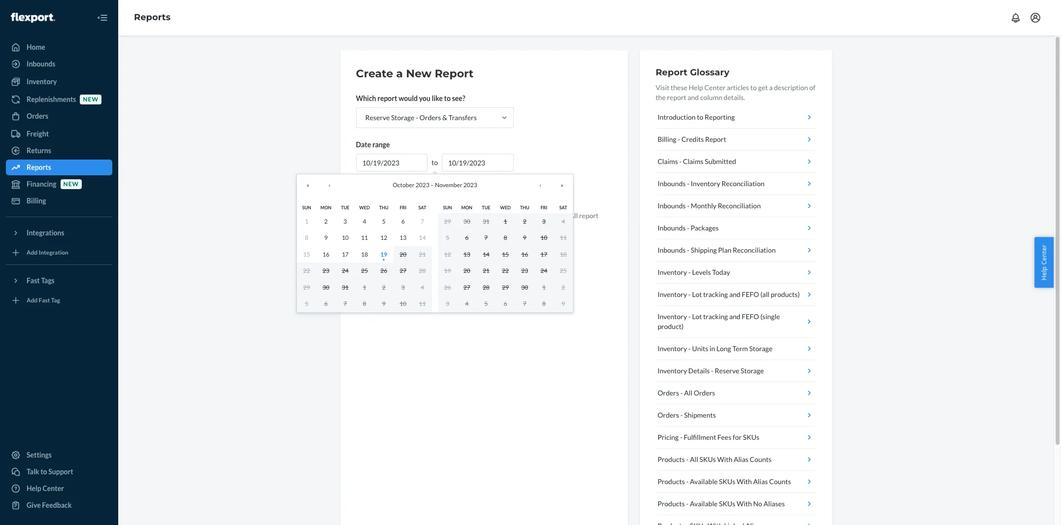 Task type: locate. For each thing, give the bounding box(es) containing it.
november 11, 2023 element left december 3, 2023 element
[[419, 300, 426, 307]]

1 vertical spatial help
[[1040, 267, 1049, 281]]

1 horizontal spatial 18
[[560, 251, 567, 258]]

and down the inventory - levels today button
[[729, 290, 741, 299]]

7 down november 30, 2023 element
[[523, 300, 527, 307]]

(single
[[761, 312, 780, 321]]

10 button
[[336, 230, 355, 246], [534, 230, 554, 246], [394, 296, 413, 312]]

fri for 6
[[400, 205, 407, 210]]

monday element up 'october 2, 2023' element
[[321, 205, 332, 210]]

&
[[442, 113, 447, 122]]

2 wed from the left
[[500, 205, 511, 210]]

2 wednesday element from the left
[[500, 205, 511, 210]]

november 8, 2023 element down october 25, 2023 element
[[363, 300, 366, 307]]

1 25 from the left
[[361, 267, 368, 274]]

claims down billing - credits report
[[658, 157, 678, 166]]

thursday element
[[379, 205, 388, 210], [520, 205, 529, 210]]

orders for orders - shipments
[[658, 411, 679, 419]]

skus for products - available skus with alias counts
[[719, 477, 735, 486]]

inbounds - shipping plan reconciliation
[[658, 246, 776, 254]]

29 for right october 29, 2023 element
[[444, 218, 451, 225]]

1 horizontal spatial 20
[[464, 267, 470, 274]]

inventory for inventory details - reserve storage
[[658, 367, 687, 375]]

1 vertical spatial november 3, 2023 element
[[401, 284, 405, 291]]

»
[[561, 181, 564, 189]]

to inside button
[[40, 468, 47, 476]]

1 horizontal spatial friday element
[[541, 205, 547, 210]]

november 29, 2023 element
[[502, 284, 509, 291]]

- down fulfillment
[[686, 455, 689, 464]]

thursday element up 'reflected'
[[520, 205, 529, 210]]

with for products - all skus with alias counts
[[717, 455, 733, 464]]

november 24, 2023 element
[[541, 267, 548, 274]]

18 up october 25, 2023 element
[[361, 251, 368, 258]]

in left long
[[710, 344, 715, 353]]

4
[[363, 218, 366, 225], [562, 218, 565, 225], [421, 284, 424, 291], [465, 300, 469, 307]]

11
[[361, 234, 368, 241], [560, 234, 567, 241], [419, 300, 426, 307]]

2 inside it may take up to 2 hours for new information to be reflected in reports. all report time fields are in universal time (utc).
[[407, 211, 411, 220]]

date range
[[356, 140, 390, 149]]

28 for november 28, 2023 element
[[483, 284, 490, 291]]

november 6, 2023 element
[[465, 234, 469, 241], [324, 300, 328, 307]]

pricing
[[658, 433, 679, 441]]

26 button
[[374, 263, 394, 279], [438, 279, 457, 296]]

1 vertical spatial 27
[[464, 284, 470, 291]]

1 horizontal spatial november 6, 2023 element
[[465, 234, 469, 241]]

reconciliation
[[722, 179, 765, 188], [718, 202, 761, 210], [733, 246, 776, 254]]

0 horizontal spatial 25
[[361, 267, 368, 274]]

- for inbounds - shipping plan reconciliation
[[687, 246, 690, 254]]

1 23 from the left
[[323, 267, 329, 274]]

1 vertical spatial november 9, 2023 element
[[382, 300, 386, 307]]

close navigation image
[[97, 12, 108, 24]]

1 vertical spatial alias
[[753, 477, 768, 486]]

november 7, 2023 element for 7 button above november 14, 2023 element
[[485, 234, 488, 241]]

1 vertical spatial counts
[[769, 477, 791, 486]]

2
[[407, 211, 411, 220], [324, 218, 328, 225], [523, 218, 527, 225], [382, 284, 386, 291], [562, 284, 565, 291]]

3 button left it
[[336, 213, 355, 230]]

october 30, 2023 element
[[464, 218, 470, 225], [323, 284, 329, 291]]

0 vertical spatial available
[[690, 477, 718, 486]]

2 10/19/2023 from the left
[[448, 159, 485, 167]]

1 horizontal spatial 21
[[483, 267, 490, 274]]

long
[[717, 344, 731, 353]]

1 horizontal spatial 19
[[444, 267, 451, 274]]

with
[[717, 455, 733, 464], [737, 477, 752, 486], [737, 500, 752, 508]]

october 10, 2023 element
[[342, 234, 349, 241]]

december 7, 2023 element
[[523, 300, 527, 307]]

december 5, 2023 element
[[485, 300, 488, 307]]

wed for 1
[[500, 205, 511, 210]]

6 down october 23, 2023 element
[[324, 300, 328, 307]]

- inside products - all skus with alias counts button
[[686, 455, 689, 464]]

december 2, 2023 element
[[562, 284, 565, 291]]

1 22 from the left
[[303, 267, 310, 274]]

to inside "button"
[[697, 113, 704, 121]]

add integration
[[27, 249, 68, 256]]

1 horizontal spatial 25
[[560, 267, 567, 274]]

orders up shipments
[[694, 389, 715, 397]]

2 fefo from the top
[[742, 312, 759, 321]]

0 horizontal spatial 21
[[419, 251, 426, 258]]

inventory - lot tracking and fefo (single product)
[[658, 312, 780, 331]]

inventory inside inventory - units in long term storage button
[[658, 344, 687, 353]]

create
[[356, 67, 393, 80], [364, 189, 386, 197]]

wednesday element up may
[[359, 205, 370, 210]]

- for pricing - fulfillment fees for skus
[[680, 433, 683, 441]]

create for create report
[[364, 189, 386, 197]]

17 up october 24, 2023 element at the bottom
[[342, 251, 349, 258]]

1 horizontal spatial 24
[[541, 267, 548, 274]]

1 horizontal spatial monday element
[[461, 205, 472, 210]]

new up billing "link"
[[63, 181, 79, 188]]

november 1, 2023 element down october 25, 2023 element
[[363, 284, 366, 291]]

- for products - available skus with alias counts
[[686, 477, 689, 486]]

1 vertical spatial storage
[[749, 344, 773, 353]]

9 for december 9, 2023 element
[[562, 300, 565, 307]]

reporting
[[705, 113, 735, 121]]

1 for the bottommost november 1, 2023 element
[[363, 284, 366, 291]]

feedback
[[42, 501, 72, 509]]

returns link
[[6, 143, 112, 159]]

fefo left "(all"
[[742, 290, 759, 299]]

report up the these
[[656, 67, 688, 78]]

available down products - all skus with alias counts
[[690, 477, 718, 486]]

october 2, 2023 element
[[324, 218, 328, 225]]

billing inside "link"
[[27, 197, 46, 205]]

2 tuesday element from the left
[[482, 205, 490, 210]]

add inside "link"
[[27, 297, 38, 304]]

all inside button
[[684, 389, 693, 397]]

inbounds down claims - claims submitted
[[658, 179, 686, 188]]

november 8, 2023 element
[[504, 234, 507, 241], [363, 300, 366, 307]]

orders inside button
[[658, 411, 679, 419]]

1 lot from the top
[[692, 290, 702, 299]]

and inside "button"
[[729, 290, 741, 299]]

14 button up october 21, 2023 element
[[413, 230, 432, 246]]

home
[[27, 43, 45, 51]]

tuesday element
[[341, 205, 350, 210], [482, 205, 490, 210]]

orders for orders
[[27, 112, 48, 120]]

november 3, 2023 element right 'reflected'
[[542, 218, 546, 225]]

products - all skus with alias counts
[[658, 455, 772, 464]]

8 down october 25, 2023 element
[[363, 300, 366, 307]]

1 vertical spatial add
[[27, 297, 38, 304]]

2 friday element from the left
[[541, 205, 547, 210]]

1 10/19/2023 from the left
[[362, 159, 400, 167]]

billing for billing - credits report
[[658, 135, 677, 143]]

add integration link
[[6, 245, 112, 261]]

october 28, 2023 element
[[419, 267, 426, 274]]

shipping
[[691, 246, 717, 254]]

2 sunday element from the left
[[443, 205, 452, 210]]

skus up products - available skus with no aliases
[[719, 477, 735, 486]]

7 button down october 24, 2023 element at the bottom
[[336, 296, 355, 312]]

6 button
[[394, 213, 413, 230], [457, 230, 477, 246], [316, 296, 336, 312], [496, 296, 515, 312]]

2 available from the top
[[690, 500, 718, 508]]

2 add from the top
[[27, 297, 38, 304]]

27 button
[[394, 263, 413, 279], [457, 279, 477, 296]]

billing - credits report
[[658, 135, 726, 143]]

10/19/2023 up november
[[448, 159, 485, 167]]

with left no
[[737, 500, 752, 508]]

31 left be at the top left
[[483, 218, 490, 225]]

3 button
[[336, 213, 355, 230], [534, 213, 554, 230], [394, 279, 413, 296], [438, 296, 457, 312]]

lot inside "button"
[[692, 290, 702, 299]]

14 for october 14, 2023 'element'
[[419, 234, 426, 241]]

to left reporting
[[697, 113, 704, 121]]

0 vertical spatial help
[[689, 83, 703, 92]]

1 horizontal spatial center
[[705, 83, 726, 92]]

17 for october 17, 2023 'element'
[[342, 251, 349, 258]]

1 horizontal spatial tue
[[482, 205, 490, 210]]

2 down october 26, 2023 'element'
[[382, 284, 386, 291]]

0 vertical spatial help center
[[1040, 245, 1049, 281]]

1 17 from the left
[[342, 251, 349, 258]]

0 vertical spatial november 4, 2023 element
[[562, 218, 565, 225]]

2 23 from the left
[[521, 267, 528, 274]]

1
[[305, 218, 308, 225], [504, 218, 507, 225], [363, 284, 366, 291], [542, 284, 546, 291]]

inventory inside inventory details - reserve storage button
[[658, 367, 687, 375]]

inventory - lot tracking and fefo (all products) button
[[656, 284, 816, 306]]

inventory up the replenishments on the left top
[[27, 77, 57, 86]]

2 thu from the left
[[520, 205, 529, 210]]

saturday element
[[419, 205, 426, 210], [559, 205, 567, 210]]

give
[[27, 501, 41, 509]]

details.
[[724, 93, 745, 101]]

fefo inside inventory - lot tracking and fefo (single product)
[[742, 312, 759, 321]]

2 for top november 2, 2023 element
[[523, 218, 527, 225]]

0 horizontal spatial 10/19/2023
[[362, 159, 400, 167]]

november 7, 2023 element for 7 button below october 24, 2023 element at the bottom
[[344, 300, 347, 307]]

1 24 button from the left
[[336, 263, 355, 279]]

information
[[455, 211, 491, 220]]

- inside products - available skus with alias counts button
[[686, 477, 689, 486]]

reconciliation inside "button"
[[718, 202, 761, 210]]

26 down november 19, 2023 element at bottom
[[444, 284, 451, 291]]

november 10, 2023 element down october 27, 2023 element on the bottom left of the page
[[400, 300, 407, 307]]

- for orders - all orders
[[681, 389, 683, 397]]

wednesday element
[[359, 205, 370, 210], [500, 205, 511, 210]]

sat for 7
[[419, 205, 426, 210]]

2 saturday element from the left
[[559, 205, 567, 210]]

1 vertical spatial help center
[[27, 484, 64, 493]]

1 wed from the left
[[359, 205, 370, 210]]

9 button down december 2, 2023 element
[[554, 296, 573, 312]]

1 sat from the left
[[419, 205, 426, 210]]

november 5, 2023 element
[[446, 234, 449, 241], [305, 300, 308, 307]]

0 vertical spatial november 8, 2023 element
[[504, 234, 507, 241]]

2 25 from the left
[[560, 267, 567, 274]]

0 horizontal spatial 31
[[342, 284, 349, 291]]

inbounds inside button
[[658, 224, 686, 232]]

0 vertical spatial new
[[83, 96, 99, 103]]

2 vertical spatial new
[[441, 211, 454, 220]]

0 horizontal spatial 15
[[303, 251, 310, 258]]

to left get
[[751, 83, 757, 92]]

0 horizontal spatial 25 button
[[355, 263, 374, 279]]

tracking for (all
[[703, 290, 728, 299]]

products for products - available skus with no aliases
[[658, 500, 685, 508]]

and inside inventory - lot tracking and fefo (single product)
[[729, 312, 741, 321]]

0 horizontal spatial sat
[[419, 205, 426, 210]]

1 horizontal spatial 16 button
[[515, 246, 534, 263]]

tracking inside "button"
[[703, 290, 728, 299]]

counts inside products - all skus with alias counts button
[[750, 455, 772, 464]]

report inside button
[[705, 135, 726, 143]]

19 button
[[374, 246, 394, 263], [438, 263, 457, 279]]

counts down the pricing - fulfillment fees for skus button on the bottom right
[[750, 455, 772, 464]]

3 for december 3, 2023 element
[[446, 300, 449, 307]]

alias down the pricing - fulfillment fees for skus button on the bottom right
[[734, 455, 749, 464]]

help center inside help center button
[[1040, 245, 1049, 281]]

2 24 button from the left
[[534, 263, 554, 279]]

- inside products - available skus with no aliases button
[[686, 500, 689, 508]]

report inside it may take up to 2 hours for new information to be reflected in reports. all report time fields are in universal time (utc).
[[579, 211, 599, 220]]

24 for november 24, 2023 element
[[541, 267, 548, 274]]

billing down financing
[[27, 197, 46, 205]]

friday element
[[400, 205, 407, 210], [541, 205, 547, 210]]

14 down universal on the top of the page
[[419, 234, 426, 241]]

alias inside button
[[734, 455, 749, 464]]

0 horizontal spatial thu
[[379, 205, 388, 210]]

october 9, 2023 element
[[324, 234, 328, 241]]

- for billing - credits report
[[678, 135, 680, 143]]

- inside inbounds - monthly reconciliation "button"
[[687, 202, 690, 210]]

1 vertical spatial reconciliation
[[718, 202, 761, 210]]

‹ button
[[319, 174, 340, 196]]

- up inventory - units in long term storage
[[688, 312, 691, 321]]

2 claims from the left
[[683, 157, 704, 166]]

november 8, 2023 element up 'november 15, 2023' element
[[504, 234, 507, 241]]

30 right time
[[464, 218, 470, 225]]

1 friday element from the left
[[400, 205, 407, 210]]

14
[[419, 234, 426, 241], [483, 251, 490, 258]]

all
[[570, 211, 578, 220], [684, 389, 693, 397], [690, 455, 698, 464]]

18
[[361, 251, 368, 258], [560, 251, 567, 258]]

12 for october 12, 2023 element
[[380, 234, 387, 241]]

with inside button
[[717, 455, 733, 464]]

20 button
[[394, 246, 413, 263], [457, 263, 477, 279]]

december 8, 2023 element
[[542, 300, 546, 307]]

1 horizontal spatial a
[[769, 83, 773, 92]]

- inside orders - shipments button
[[681, 411, 683, 419]]

1 thursday element from the left
[[379, 205, 388, 210]]

lot
[[692, 290, 702, 299], [692, 312, 702, 321]]

counts inside products - available skus with alias counts button
[[769, 477, 791, 486]]

2 lot from the top
[[692, 312, 702, 321]]

1 18 from the left
[[361, 251, 368, 258]]

26 for october 26, 2023 'element'
[[380, 267, 387, 274]]

november 9, 2023 element down october 26, 2023 'element'
[[382, 300, 386, 307]]

sunday element
[[302, 205, 311, 210], [443, 205, 452, 210]]

today
[[712, 268, 730, 276]]

1 horizontal spatial 22
[[502, 267, 509, 274]]

0 vertical spatial november 7, 2023 element
[[485, 234, 488, 241]]

31
[[483, 218, 490, 225], [342, 284, 349, 291]]

27 button down october 20, 2023 'element'
[[394, 263, 413, 279]]

8 down october 1, 2023 element
[[305, 234, 308, 241]]

15 for october 15, 2023 "element"
[[303, 251, 310, 258]]

saturday element up the hours
[[419, 205, 426, 210]]

october 23, 2023 element
[[323, 267, 329, 274]]

31 for the right october 31, 2023 "element"
[[483, 218, 490, 225]]

november 4, 2023 element down october 28, 2023 element on the left bottom
[[421, 284, 424, 291]]

1 15 button from the left
[[297, 246, 316, 263]]

packages
[[691, 224, 719, 232]]

help inside button
[[1040, 267, 1049, 281]]

23 button up november 30, 2023 element
[[515, 263, 534, 279]]

2 18 from the left
[[560, 251, 567, 258]]

0 vertical spatial october 29, 2023 element
[[444, 218, 451, 225]]

create inside button
[[364, 189, 386, 197]]

2 sat from the left
[[559, 205, 567, 210]]

a inside "visit these help center articles to get a description of the report and column details."
[[769, 83, 773, 92]]

0 horizontal spatial 16 button
[[316, 246, 336, 263]]

friday element for 6
[[400, 205, 407, 210]]

fees
[[718, 433, 732, 441]]

lot inside inventory - lot tracking and fefo (single product)
[[692, 312, 702, 321]]

0 horizontal spatial wednesday element
[[359, 205, 370, 210]]

fefo inside inventory - lot tracking and fefo (all products) "button"
[[742, 290, 759, 299]]

8 down december 1, 2023 element
[[542, 300, 546, 307]]

it may take up to 2 hours for new information to be reflected in reports. all report time fields are in universal time (utc).
[[356, 211, 599, 230]]

- for inventory - levels today
[[688, 268, 691, 276]]

flexport logo image
[[11, 13, 55, 23]]

- inside the inventory - levels today button
[[688, 268, 691, 276]]

mon up 'october 2, 2023' element
[[321, 205, 332, 210]]

0 horizontal spatial 16
[[323, 251, 329, 258]]

integrations
[[27, 229, 64, 237]]

products - available skus with no aliases button
[[656, 493, 816, 515]]

november 11, 2023 element
[[560, 234, 567, 241], [419, 300, 426, 307]]

1 tue from the left
[[341, 205, 350, 210]]

friday element up reports.
[[541, 205, 547, 210]]

november 7, 2023 element
[[485, 234, 488, 241], [344, 300, 347, 307]]

2 button
[[316, 213, 336, 230], [515, 213, 534, 230], [374, 279, 394, 296], [554, 279, 573, 296]]

0 horizontal spatial 29 button
[[297, 279, 316, 296]]

inventory for inventory - lot tracking and fefo (single product)
[[658, 312, 687, 321]]

1 horizontal spatial reports
[[134, 12, 171, 23]]

inbounds for inbounds - monthly reconciliation
[[658, 202, 686, 210]]

fast inside dropdown button
[[27, 276, 40, 285]]

1 horizontal spatial reports link
[[134, 12, 171, 23]]

1 vertical spatial november 11, 2023 element
[[419, 300, 426, 307]]

- for claims - claims submitted
[[679, 157, 682, 166]]

2 button up october 9, 2023 element
[[316, 213, 336, 230]]

1 products from the top
[[658, 455, 685, 464]]

alias inside button
[[753, 477, 768, 486]]

28 button down october 21, 2023 element
[[413, 263, 432, 279]]

2 tue from the left
[[482, 205, 490, 210]]

2 16 button from the left
[[515, 246, 534, 263]]

0 horizontal spatial wed
[[359, 205, 370, 210]]

1 22 button from the left
[[297, 263, 316, 279]]

1 vertical spatial november 1, 2023 element
[[363, 284, 366, 291]]

new inside it may take up to 2 hours for new information to be reflected in reports. all report time fields are in universal time (utc).
[[441, 211, 454, 220]]

december 1, 2023 element
[[542, 284, 546, 291]]

0 horizontal spatial help center
[[27, 484, 64, 493]]

- left packages at top right
[[687, 224, 690, 232]]

0 vertical spatial tracking
[[703, 290, 728, 299]]

1 sun from the left
[[302, 205, 311, 210]]

1 vertical spatial lot
[[692, 312, 702, 321]]

(all
[[761, 290, 770, 299]]

1 24 from the left
[[342, 267, 349, 274]]

- inside claims - claims submitted "button"
[[679, 157, 682, 166]]

0 horizontal spatial 17 button
[[336, 246, 355, 263]]

8 for the leftmost november 8, 2023 element
[[363, 300, 366, 307]]

tuesday element for 31
[[482, 205, 490, 210]]

inventory inside inventory link
[[27, 77, 57, 86]]

and
[[688, 93, 699, 101], [729, 290, 741, 299], [729, 312, 741, 321]]

14 button
[[413, 230, 432, 246], [477, 246, 496, 263]]

2 thursday element from the left
[[520, 205, 529, 210]]

sun for 29
[[443, 205, 452, 210]]

wednesday element for 1
[[500, 205, 511, 210]]

october 31, 2023 element
[[483, 218, 490, 225], [342, 284, 349, 291]]

1 left 'reflected'
[[504, 218, 507, 225]]

reflected
[[509, 211, 536, 220]]

- inside inventory - units in long term storage button
[[688, 344, 691, 353]]

7 up october 14, 2023 'element'
[[421, 218, 424, 225]]

thu up 'reflected'
[[520, 205, 529, 210]]

november 20, 2023 element
[[464, 267, 470, 274]]

tue for 31
[[482, 205, 490, 210]]

november 1, 2023 element
[[504, 218, 507, 225], [363, 284, 366, 291]]

2 vertical spatial in
[[710, 344, 715, 353]]

1 add from the top
[[27, 249, 38, 256]]

5 down october 22, 2023 element
[[305, 300, 308, 307]]

1 monday element from the left
[[321, 205, 332, 210]]

0 horizontal spatial 10
[[342, 234, 349, 241]]

reconciliation for inbounds - monthly reconciliation
[[718, 202, 761, 210]]

- inside inbounds - inventory reconciliation 'button'
[[687, 179, 690, 188]]

inventory inside the inventory - levels today button
[[658, 268, 687, 276]]

november 23, 2023 element
[[521, 267, 528, 274]]

0 horizontal spatial november 6, 2023 element
[[324, 300, 328, 307]]

fri
[[400, 205, 407, 210], [541, 205, 547, 210]]

15 button up november 22, 2023 element
[[496, 246, 515, 263]]

1 15 from the left
[[303, 251, 310, 258]]

levels
[[692, 268, 711, 276]]

to right like
[[444, 94, 451, 102]]

18 for november 18, 2023 element
[[560, 251, 567, 258]]

october 11, 2023 element
[[361, 234, 368, 241]]

available
[[690, 477, 718, 486], [690, 500, 718, 508]]

products inside button
[[658, 455, 685, 464]]

4 down october 28, 2023 element on the left bottom
[[421, 284, 424, 291]]

5 down november 28, 2023 element
[[485, 300, 488, 307]]

0 vertical spatial reserve
[[365, 113, 390, 122]]

skus inside button
[[700, 455, 716, 464]]

november 12, 2023 element
[[444, 251, 451, 258]]

and for inventory - lot tracking and fefo (single product)
[[729, 312, 741, 321]]

0 vertical spatial november 10, 2023 element
[[541, 234, 548, 241]]

wed up be at the top left
[[500, 205, 511, 210]]

- up the orders - shipments
[[681, 389, 683, 397]]

billing inside button
[[658, 135, 677, 143]]

financing
[[27, 180, 56, 188]]

15
[[303, 251, 310, 258], [502, 251, 509, 258]]

orders - all orders button
[[656, 382, 816, 405]]

give feedback button
[[6, 498, 112, 513]]

open notifications image
[[1010, 12, 1022, 24]]

1 mon from the left
[[321, 205, 332, 210]]

1 tuesday element from the left
[[341, 205, 350, 210]]

december 6, 2023 element
[[504, 300, 507, 307]]

mon for 30
[[461, 205, 472, 210]]

november 4, 2023 element up november 18, 2023 element
[[562, 218, 565, 225]]

0 horizontal spatial october 31, 2023 element
[[342, 284, 349, 291]]

17 button
[[336, 246, 355, 263], [534, 246, 554, 263]]

counts for products - available skus with alias counts
[[769, 477, 791, 486]]

- inside inbounds - shipping plan reconciliation 'button'
[[687, 246, 690, 254]]

1 horizontal spatial november 10, 2023 element
[[541, 234, 548, 241]]

22 button
[[297, 263, 316, 279], [496, 263, 515, 279]]

1 wednesday element from the left
[[359, 205, 370, 210]]

support
[[48, 468, 73, 476]]

1 vertical spatial 28
[[483, 284, 490, 291]]

orders up the orders - shipments
[[658, 389, 679, 397]]

1 horizontal spatial help center
[[1040, 245, 1049, 281]]

storage down term
[[741, 367, 764, 375]]

2 24 from the left
[[541, 267, 548, 274]]

12 button
[[374, 230, 394, 246], [438, 246, 457, 263]]

november 3, 2023 element
[[542, 218, 546, 225], [401, 284, 405, 291]]

30
[[464, 218, 470, 225], [323, 284, 329, 291], [521, 284, 528, 291]]

0 horizontal spatial in
[[400, 221, 405, 230]]

of
[[810, 83, 816, 92]]

december 9, 2023 element
[[562, 300, 565, 307]]

22
[[303, 267, 310, 274], [502, 267, 509, 274]]

3 button down november 26, 2023 element
[[438, 296, 457, 312]]

lot for inventory - lot tracking and fefo (all products)
[[692, 290, 702, 299]]

1 vertical spatial november 6, 2023 element
[[324, 300, 328, 307]]

inbounds for inbounds - packages
[[658, 224, 686, 232]]

0 vertical spatial counts
[[750, 455, 772, 464]]

0 vertical spatial 13
[[400, 234, 407, 241]]

for inside it may take up to 2 hours for new information to be reflected in reports. all report time fields are in universal time (utc).
[[431, 211, 440, 220]]

31 button left be at the top left
[[477, 213, 496, 230]]

november 2, 2023 element
[[523, 218, 527, 225], [382, 284, 386, 291]]

november 18, 2023 element
[[560, 251, 567, 258]]

report inside "visit these help center articles to get a description of the report and column details."
[[667, 93, 686, 101]]

november 19, 2023 element
[[444, 267, 451, 274]]

2 button down october 26, 2023 'element'
[[374, 279, 394, 296]]

november 4, 2023 element
[[562, 218, 565, 225], [421, 284, 424, 291]]

0 vertical spatial november 5, 2023 element
[[446, 234, 449, 241]]

18 button up november 25, 2023 element
[[554, 246, 573, 263]]

27 for november 27, 2023 element
[[464, 284, 470, 291]]

november 9, 2023 element
[[523, 234, 527, 241], [382, 300, 386, 307]]

1 vertical spatial available
[[690, 500, 718, 508]]

15 for 'november 15, 2023' element
[[502, 251, 509, 258]]

1 button up october 8, 2023 element on the left top
[[297, 213, 316, 230]]

3 for october 3, 2023 element
[[344, 218, 347, 225]]

2 mon from the left
[[461, 205, 472, 210]]

settings link
[[6, 447, 112, 463]]

13 for october 13, 2023 element
[[400, 234, 407, 241]]

16 button
[[316, 246, 336, 263], [515, 246, 534, 263]]

1 horizontal spatial 16
[[521, 251, 528, 258]]

0 vertical spatial 27
[[400, 267, 407, 274]]

25 for november 25, 2023 element
[[560, 267, 567, 274]]

1 tracking from the top
[[703, 290, 728, 299]]

saturday element for 4
[[559, 205, 567, 210]]

1 horizontal spatial new
[[83, 96, 99, 103]]

1 fri from the left
[[400, 205, 407, 210]]

24 for october 24, 2023 element at the bottom
[[342, 267, 349, 274]]

1 25 button from the left
[[355, 263, 374, 279]]

alias up no
[[753, 477, 768, 486]]

2 23 button from the left
[[515, 263, 534, 279]]

tue for 3
[[341, 205, 350, 210]]

1 horizontal spatial saturday element
[[559, 205, 567, 210]]

october 25, 2023 element
[[361, 267, 368, 274]]

0 vertical spatial and
[[688, 93, 699, 101]]

3 products from the top
[[658, 500, 685, 508]]

0 vertical spatial november 6, 2023 element
[[465, 234, 469, 241]]

october 18, 2023 element
[[361, 251, 368, 258]]

2 monday element from the left
[[461, 205, 472, 210]]

- right the pricing
[[680, 433, 683, 441]]

1 horizontal spatial 29
[[444, 218, 451, 225]]

1 available from the top
[[690, 477, 718, 486]]

2 up october 9, 2023 element
[[324, 218, 328, 225]]

1 2023 from the left
[[416, 181, 429, 189]]

monday element
[[321, 205, 332, 210], [461, 205, 472, 210]]

- inside inventory - lot tracking and fefo (single product)
[[688, 312, 691, 321]]

october 20, 2023 element
[[400, 251, 407, 258]]

24 button up december 1, 2023 element
[[534, 263, 554, 279]]

0 vertical spatial all
[[570, 211, 578, 220]]

9 down 'october 2, 2023' element
[[324, 234, 328, 241]]

october 29, 2023 element left (utc).
[[444, 218, 451, 225]]

skus for products - available skus with no aliases
[[719, 500, 735, 508]]

0 horizontal spatial 30
[[323, 284, 329, 291]]

center inside "visit these help center articles to get a description of the report and column details."
[[705, 83, 726, 92]]

1 horizontal spatial billing
[[658, 135, 677, 143]]

- inside 'billing - credits report' button
[[678, 135, 680, 143]]

2 fri from the left
[[541, 205, 547, 210]]

tuesday element up information at the top of page
[[482, 205, 490, 210]]

2 sun from the left
[[443, 205, 452, 210]]

0 vertical spatial 31
[[483, 218, 490, 225]]

open account menu image
[[1030, 12, 1042, 24]]

10 for right november 10, 2023 element
[[541, 234, 548, 241]]

october 24, 2023 element
[[342, 267, 349, 274]]

2 16 from the left
[[521, 251, 528, 258]]

2 vertical spatial storage
[[741, 367, 764, 375]]

2 for december 2, 2023 element
[[562, 284, 565, 291]]

0 horizontal spatial billing
[[27, 197, 46, 205]]

october 26, 2023 element
[[380, 267, 387, 274]]

29 down november 22, 2023 element
[[502, 284, 509, 291]]

- for products - available skus with no aliases
[[686, 500, 689, 508]]

2 22 from the left
[[502, 267, 509, 274]]

2 products from the top
[[658, 477, 685, 486]]

- inside "inbounds - packages" button
[[687, 224, 690, 232]]

17
[[342, 251, 349, 258], [541, 251, 548, 258]]

2 vertical spatial reconciliation
[[733, 246, 776, 254]]

27 button up december 4, 2023 element
[[457, 279, 477, 296]]

1 thu from the left
[[379, 205, 388, 210]]

inventory inside inventory - lot tracking and fefo (single product)
[[658, 312, 687, 321]]

inventory inside inventory - lot tracking and fefo (all products) "button"
[[658, 290, 687, 299]]

sunday element for 1
[[302, 205, 311, 210]]

1 vertical spatial 14
[[483, 251, 490, 258]]

with down products - all skus with alias counts button
[[737, 477, 752, 486]]

- inside inventory - lot tracking and fefo (all products) "button"
[[688, 290, 691, 299]]

november 6, 2023 element down (utc).
[[465, 234, 469, 241]]

31 down october 24, 2023 element at the bottom
[[342, 284, 349, 291]]

0 horizontal spatial mon
[[321, 205, 332, 210]]

1 vertical spatial create
[[364, 189, 386, 197]]

2 tracking from the top
[[703, 312, 728, 321]]

22 down october 15, 2023 "element"
[[303, 267, 310, 274]]

november 30, 2023 element
[[521, 284, 528, 291]]

20
[[400, 251, 407, 258], [464, 267, 470, 274]]

report
[[667, 93, 686, 101], [378, 94, 397, 102], [387, 189, 407, 197], [579, 211, 599, 220]]

8 button
[[297, 230, 316, 246], [496, 230, 515, 246], [355, 296, 374, 312], [534, 296, 554, 312]]

1 horizontal spatial 13
[[464, 251, 470, 258]]

9 for the right november 9, 2023 element
[[523, 234, 527, 241]]

- inside inventory details - reserve storage button
[[711, 367, 714, 375]]

1 16 from the left
[[323, 251, 329, 258]]

1 saturday element from the left
[[419, 205, 426, 210]]

- left shipments
[[681, 411, 683, 419]]

november 10, 2023 element
[[541, 234, 548, 241], [400, 300, 407, 307]]

0 horizontal spatial 17
[[342, 251, 349, 258]]

center inside the help center link
[[43, 484, 64, 493]]

all inside button
[[690, 455, 698, 464]]

2 25 button from the left
[[554, 263, 573, 279]]

- inside "orders - all orders" button
[[681, 389, 683, 397]]

monday element for 2
[[321, 205, 332, 210]]

and left column
[[688, 93, 699, 101]]

2 17 from the left
[[541, 251, 548, 258]]

1 vertical spatial november 2, 2023 element
[[382, 284, 386, 291]]

wed for 4
[[359, 205, 370, 210]]

inbounds inside "button"
[[658, 202, 686, 210]]

mon for 2
[[321, 205, 332, 210]]

add for add integration
[[27, 249, 38, 256]]

visit these help center articles to get a description of the report and column details.
[[656, 83, 816, 101]]

1 sunday element from the left
[[302, 205, 311, 210]]

inbounds - shipping plan reconciliation button
[[656, 239, 816, 262]]

no
[[753, 500, 762, 508]]

tracking inside inventory - lot tracking and fefo (single product)
[[703, 312, 728, 321]]

0 horizontal spatial 15 button
[[297, 246, 316, 263]]

- inside the pricing - fulfillment fees for skus button
[[680, 433, 683, 441]]

october 29, 2023 element
[[444, 218, 451, 225], [303, 284, 310, 291]]

2 15 from the left
[[502, 251, 509, 258]]

29
[[444, 218, 451, 225], [303, 284, 310, 291], [502, 284, 509, 291]]

- right details in the right bottom of the page
[[711, 367, 714, 375]]

report right reports.
[[579, 211, 599, 220]]

1 fefo from the top
[[742, 290, 759, 299]]



Task type: describe. For each thing, give the bounding box(es) containing it.
6 button down october 23, 2023 element
[[316, 296, 336, 312]]

1 vertical spatial reports link
[[6, 160, 112, 175]]

available for products - available skus with alias counts
[[690, 477, 718, 486]]

1 horizontal spatial 11 button
[[413, 296, 432, 312]]

storage inside button
[[741, 367, 764, 375]]

all for orders
[[684, 389, 693, 397]]

talk
[[27, 468, 39, 476]]

» button
[[551, 174, 573, 196]]

orders - shipments button
[[656, 405, 816, 427]]

december 3, 2023 element
[[446, 300, 449, 307]]

report inside button
[[387, 189, 407, 197]]

2 horizontal spatial 10 button
[[534, 230, 554, 246]]

center inside help center button
[[1040, 245, 1049, 265]]

7 for the october 7, 2023 element
[[421, 218, 424, 225]]

1 horizontal spatial november 1, 2023 element
[[504, 218, 507, 225]]

1 horizontal spatial 13 button
[[457, 246, 477, 263]]

tracking for (single
[[703, 312, 728, 321]]

3 button down october 27, 2023 element on the bottom left of the page
[[394, 279, 413, 296]]

all for products
[[690, 455, 698, 464]]

0 horizontal spatial november 3, 2023 element
[[401, 284, 405, 291]]

7 for november 7, 2023 element for 7 button above november 14, 2023 element
[[485, 234, 488, 241]]

october 15, 2023 element
[[303, 251, 310, 258]]

report glossary
[[656, 67, 730, 78]]

with for products - available skus with no aliases
[[737, 500, 752, 508]]

are
[[388, 221, 398, 230]]

10 for october 10, 2023 element
[[342, 234, 349, 241]]

30 for bottommost 'october 30, 2023' element
[[323, 284, 329, 291]]

introduction to reporting
[[658, 113, 735, 121]]

inbounds for inbounds - shipping plan reconciliation
[[658, 246, 686, 254]]

october 22, 2023 element
[[303, 267, 310, 274]]

settings
[[27, 451, 52, 459]]

23 for november 23, 2023 element
[[521, 267, 528, 274]]

0 horizontal spatial reserve
[[365, 113, 390, 122]]

returns
[[27, 146, 51, 155]]

sat for 4
[[559, 205, 567, 210]]

0 horizontal spatial 12 button
[[374, 230, 394, 246]]

units
[[692, 344, 708, 353]]

0 horizontal spatial 19 button
[[374, 246, 394, 263]]

introduction
[[658, 113, 696, 121]]

inbounds for inbounds - inventory reconciliation
[[658, 179, 686, 188]]

replenishments
[[27, 95, 76, 103]]

0 horizontal spatial 20 button
[[394, 246, 413, 263]]

22 for november 22, 2023 element
[[502, 267, 509, 274]]

0 horizontal spatial 11 button
[[355, 230, 374, 246]]

23 for october 23, 2023 element
[[323, 267, 329, 274]]

9 button down october 26, 2023 'element'
[[374, 296, 394, 312]]

9 for the bottommost november 9, 2023 element
[[382, 300, 386, 307]]

october 19, 2023 element
[[380, 251, 387, 258]]

9 button up november 16, 2023 element on the left top of the page
[[515, 230, 534, 246]]

october 6, 2023 element
[[401, 218, 405, 225]]

1 vertical spatial november 10, 2023 element
[[400, 300, 407, 307]]

tags
[[41, 276, 55, 285]]

claims - claims submitted button
[[656, 151, 816, 173]]

november 27, 2023 element
[[464, 284, 470, 291]]

7 button up october 14, 2023 'element'
[[413, 213, 432, 230]]

alias for products - all skus with alias counts
[[734, 455, 749, 464]]

billing link
[[6, 193, 112, 209]]

6 button up october 13, 2023 element
[[394, 213, 413, 230]]

inventory for inventory - levels today
[[658, 268, 687, 276]]

term
[[733, 344, 748, 353]]

inventory - levels today
[[658, 268, 730, 276]]

thursday element for 2
[[520, 205, 529, 210]]

it
[[356, 211, 361, 220]]

orders - shipments
[[658, 411, 716, 419]]

0 horizontal spatial 30 button
[[316, 279, 336, 296]]

help center link
[[6, 481, 112, 497]]

skus inside button
[[743, 433, 760, 441]]

november 22, 2023 element
[[502, 267, 509, 274]]

2 horizontal spatial 30 button
[[515, 279, 534, 296]]

- down which report would you like to see?
[[416, 113, 418, 122]]

inventory - lot tracking and fefo (single product) button
[[656, 306, 816, 338]]

create report button
[[356, 183, 416, 203]]

8 button up 'november 15, 2023' element
[[496, 230, 515, 246]]

1 horizontal spatial 27 button
[[457, 279, 477, 296]]

inventory for inventory
[[27, 77, 57, 86]]

orders left & at the top left of the page
[[420, 113, 441, 122]]

submitted
[[705, 157, 736, 166]]

new for replenishments
[[83, 96, 99, 103]]

new for financing
[[63, 181, 79, 188]]

report for create a new report
[[435, 67, 474, 80]]

2 18 button from the left
[[554, 246, 573, 263]]

2 15 button from the left
[[496, 246, 515, 263]]

11 for right november 11, 2023 element
[[560, 234, 567, 241]]

1 23 button from the left
[[316, 263, 336, 279]]

18 for october 18, 2023 element
[[361, 251, 368, 258]]

fri for 3
[[541, 205, 547, 210]]

talk to support button
[[6, 464, 112, 480]]

to left be at the top left
[[492, 211, 499, 220]]

1 horizontal spatial 12 button
[[438, 246, 457, 263]]

- for inbounds - inventory reconciliation
[[687, 179, 690, 188]]

products for products - all skus with alias counts
[[658, 455, 685, 464]]

to right up
[[399, 211, 406, 220]]

column
[[700, 93, 722, 101]]

21 for november 21, 2023 'element'
[[483, 267, 490, 274]]

aliases
[[764, 500, 785, 508]]

3 for november 3, 2023 "element" to the left
[[401, 284, 405, 291]]

1 horizontal spatial 19 button
[[438, 263, 457, 279]]

help inside "visit these help center articles to get a description of the report and column details."
[[689, 83, 703, 92]]

october 1, 2023 element
[[305, 218, 308, 225]]

26 for november 26, 2023 element
[[444, 284, 451, 291]]

20 for the november 20, 2023 "element"
[[464, 267, 470, 274]]

0 horizontal spatial 14 button
[[413, 230, 432, 246]]

inbounds - monthly reconciliation
[[658, 202, 761, 210]]

0 horizontal spatial 10 button
[[336, 230, 355, 246]]

time
[[437, 221, 452, 230]]

2 horizontal spatial 29 button
[[496, 279, 515, 296]]

0 vertical spatial storage
[[391, 113, 415, 122]]

2 for 'october 2, 2023' element
[[324, 218, 328, 225]]

fefo for (all
[[742, 290, 759, 299]]

6 button down november 29, 2023 element
[[496, 296, 515, 312]]

- for inventory - lot tracking and fefo (all products)
[[688, 290, 691, 299]]

storage inside button
[[749, 344, 773, 353]]

product)
[[658, 322, 684, 331]]

october 7, 2023 element
[[421, 218, 424, 225]]

inbounds - inventory reconciliation button
[[656, 173, 816, 195]]

19 for november 19, 2023 element at bottom
[[444, 267, 451, 274]]

in inside button
[[710, 344, 715, 353]]

0 horizontal spatial november 4, 2023 element
[[421, 284, 424, 291]]

help center button
[[1035, 237, 1054, 288]]

1 horizontal spatial 14 button
[[477, 246, 496, 263]]

0 horizontal spatial november 11, 2023 element
[[419, 300, 426, 307]]

- for inventory - units in long term storage
[[688, 344, 691, 353]]

inventory for inventory - lot tracking and fefo (all products)
[[658, 290, 687, 299]]

available for products - available skus with no aliases
[[690, 500, 718, 508]]

products for products - available skus with alias counts
[[658, 477, 685, 486]]

0 horizontal spatial 27 button
[[394, 263, 413, 279]]

fast tags button
[[6, 273, 112, 289]]

monthly
[[691, 202, 717, 210]]

- for products - all skus with alias counts
[[686, 455, 689, 464]]

november 16, 2023 element
[[521, 251, 528, 258]]

8 for december 8, 2023 element
[[542, 300, 546, 307]]

the
[[656, 93, 666, 101]]

1 for rightmost november 1, 2023 element
[[504, 218, 507, 225]]

9 button up october 16, 2023 "element"
[[316, 230, 336, 246]]

2 17 button from the left
[[534, 246, 554, 263]]

inbounds - inventory reconciliation
[[658, 179, 765, 188]]

counts for products - all skus with alias counts
[[750, 455, 772, 464]]

november 14, 2023 element
[[483, 251, 490, 258]]

0 vertical spatial a
[[396, 67, 403, 80]]

visit
[[656, 83, 670, 92]]

7 button down november 30, 2023 element
[[515, 296, 534, 312]]

to up october 2023 – november 2023
[[432, 158, 438, 167]]

with for products - available skus with alias counts
[[737, 477, 752, 486]]

1 horizontal spatial november 3, 2023 element
[[542, 218, 546, 225]]

reconciliation for inbounds - inventory reconciliation
[[722, 179, 765, 188]]

11 for the left november 11, 2023 element
[[419, 300, 426, 307]]

1 horizontal spatial october 29, 2023 element
[[444, 218, 451, 225]]

8 button down december 1, 2023 element
[[534, 296, 554, 312]]

wednesday element for 4
[[359, 205, 370, 210]]

which
[[356, 94, 376, 102]]

october 5, 2023 element
[[382, 218, 386, 225]]

plan
[[718, 246, 732, 254]]

1 horizontal spatial 28 button
[[477, 279, 496, 296]]

1 horizontal spatial november 9, 2023 element
[[523, 234, 527, 241]]

friday element for 3
[[541, 205, 547, 210]]

november 28, 2023 element
[[483, 284, 490, 291]]

0 horizontal spatial 28 button
[[413, 263, 432, 279]]

2 button up december 9, 2023 element
[[554, 279, 573, 296]]

2 horizontal spatial 11 button
[[554, 230, 573, 246]]

5 down time
[[446, 234, 449, 241]]

thu for 5
[[379, 205, 388, 210]]

1 horizontal spatial 10 button
[[394, 296, 413, 312]]

0 horizontal spatial 21 button
[[413, 246, 432, 263]]

integrations button
[[6, 225, 112, 241]]

november 21, 2023 element
[[483, 267, 490, 274]]

0 horizontal spatial 13 button
[[394, 230, 413, 246]]

4 down november 27, 2023 element
[[465, 300, 469, 307]]

october
[[393, 181, 415, 189]]

october 16, 2023 element
[[323, 251, 329, 258]]

6 down november 29, 2023 element
[[504, 300, 507, 307]]

3 button up 'november 17, 2023' element
[[534, 213, 554, 230]]

and inside "visit these help center articles to get a description of the report and column details."
[[688, 93, 699, 101]]

sunday element for 29
[[443, 205, 452, 210]]

october 27, 2023 element
[[400, 267, 407, 274]]

november 15, 2023 element
[[502, 251, 509, 258]]

october 21, 2023 element
[[419, 251, 426, 258]]

report left would at the left top of page
[[378, 94, 397, 102]]

give feedback
[[27, 501, 72, 509]]

1 horizontal spatial 29 button
[[438, 213, 457, 230]]

1 horizontal spatial 26 button
[[438, 279, 457, 296]]

28 for october 28, 2023 element on the left bottom
[[419, 267, 426, 274]]

inventory for inventory - units in long term storage
[[658, 344, 687, 353]]

inventory link
[[6, 74, 112, 90]]

0 vertical spatial november 2, 2023 element
[[523, 218, 527, 225]]

7 for december 7, 2023 element
[[523, 300, 527, 307]]

orders for orders - all orders
[[658, 389, 679, 397]]

13 for november 13, 2023 element
[[464, 251, 470, 258]]

‹
[[329, 181, 331, 189]]

1 vertical spatial october 29, 2023 element
[[303, 284, 310, 291]]

«
[[307, 181, 309, 189]]

1 horizontal spatial 21 button
[[477, 263, 496, 279]]

1 for december 1, 2023 element
[[542, 284, 546, 291]]

4 up november 18, 2023 element
[[562, 218, 565, 225]]

create for create a new report
[[356, 67, 393, 80]]

0 horizontal spatial 26 button
[[374, 263, 394, 279]]

november 13, 2023 element
[[464, 251, 470, 258]]

10 for the bottommost november 10, 2023 element
[[400, 300, 407, 307]]

freight link
[[6, 126, 112, 142]]

and for inventory - lot tracking and fefo (all products)
[[729, 290, 741, 299]]

all inside it may take up to 2 hours for new information to be reflected in reports. all report time fields are in universal time (utc).
[[570, 211, 578, 220]]

up
[[390, 211, 398, 220]]

to inside "visit these help center articles to get a description of the report and column details."
[[751, 83, 757, 92]]

1 horizontal spatial november 8, 2023 element
[[504, 234, 507, 241]]

universal
[[407, 221, 435, 230]]

›
[[540, 181, 541, 189]]

1 horizontal spatial report
[[656, 67, 688, 78]]

october 8, 2023 element
[[305, 234, 308, 241]]

inventory - units in long term storage button
[[656, 338, 816, 360]]

november 17, 2023 element
[[541, 251, 548, 258]]

fast tags
[[27, 276, 55, 285]]

get
[[758, 83, 768, 92]]

(utc).
[[453, 221, 472, 230]]

0 vertical spatial 31 button
[[477, 213, 496, 230]]

0 horizontal spatial november 2, 2023 element
[[382, 284, 386, 291]]

time
[[356, 221, 370, 230]]

october 14, 2023 element
[[419, 234, 426, 241]]

› button
[[530, 174, 551, 196]]

1 horizontal spatial october 30, 2023 element
[[464, 218, 470, 225]]

25 for october 25, 2023 element
[[361, 267, 368, 274]]

pricing - fulfillment fees for skus
[[658, 433, 760, 441]]

inventory inside inbounds - inventory reconciliation 'button'
[[691, 179, 720, 188]]

3 for right november 3, 2023 "element"
[[542, 218, 546, 225]]

1 horizontal spatial 20 button
[[457, 263, 477, 279]]

0 horizontal spatial 31 button
[[336, 279, 355, 296]]

2 for leftmost november 2, 2023 element
[[382, 284, 386, 291]]

create report
[[364, 189, 407, 197]]

products - available skus with alias counts button
[[656, 471, 816, 493]]

1 vertical spatial october 30, 2023 element
[[323, 284, 329, 291]]

add for add fast tag
[[27, 297, 38, 304]]

8 button up october 15, 2023 "element"
[[297, 230, 316, 246]]

see?
[[452, 94, 465, 102]]

november 25, 2023 element
[[560, 267, 567, 274]]

integration
[[39, 249, 68, 256]]

8 for october 8, 2023 element on the left top
[[305, 234, 308, 241]]

thu for 2
[[520, 205, 529, 210]]

fast inside "link"
[[39, 297, 50, 304]]

1 horizontal spatial november 11, 2023 element
[[560, 234, 567, 241]]

2 button right be at the top left
[[515, 213, 534, 230]]

8 for rightmost november 8, 2023 element
[[504, 234, 507, 241]]

december 4, 2023 element
[[465, 300, 469, 307]]

14 for november 14, 2023 element
[[483, 251, 490, 258]]

range
[[372, 140, 390, 149]]

6 down (utc).
[[465, 234, 469, 241]]

skus for products - all skus with alias counts
[[700, 455, 716, 464]]

1 vertical spatial november 5, 2023 element
[[305, 300, 308, 307]]

31 for the bottom october 31, 2023 "element"
[[342, 284, 349, 291]]

date
[[356, 140, 371, 149]]

1 18 button from the left
[[355, 246, 374, 263]]

reports.
[[545, 211, 568, 220]]

billing for billing
[[27, 197, 46, 205]]

inbounds link
[[6, 56, 112, 72]]

2 vertical spatial help
[[27, 484, 41, 493]]

for inside button
[[733, 433, 742, 441]]

october 13, 2023 element
[[400, 234, 407, 241]]

claims - claims submitted
[[658, 157, 736, 166]]

introduction to reporting button
[[656, 106, 816, 129]]

8 button down october 25, 2023 element
[[355, 296, 374, 312]]

1 button up december 8, 2023 element
[[534, 279, 554, 296]]

4 right it
[[363, 218, 366, 225]]

articles
[[727, 83, 749, 92]]

16 for october 16, 2023 "element"
[[323, 251, 329, 258]]

products - available skus with no aliases
[[658, 500, 785, 508]]

october 4, 2023 element
[[363, 218, 366, 225]]

saturday element for 7
[[419, 205, 426, 210]]

orders link
[[6, 108, 112, 124]]

october 12, 2023 element
[[380, 234, 387, 241]]

- for inventory - lot tracking and fefo (single product)
[[688, 312, 691, 321]]

pricing - fulfillment fees for skus button
[[656, 427, 816, 449]]

5 left are
[[382, 218, 386, 225]]

6 right up
[[401, 218, 405, 225]]

1 for october 1, 2023 element
[[305, 218, 308, 225]]

1 claims from the left
[[658, 157, 678, 166]]

1 button right information at the top of page
[[496, 213, 515, 230]]

1 horizontal spatial november 4, 2023 element
[[562, 218, 565, 225]]

reserve inside button
[[715, 367, 739, 375]]

monday element for 30
[[461, 205, 472, 210]]

1 16 button from the left
[[316, 246, 336, 263]]

talk to support
[[27, 468, 73, 476]]

0 horizontal spatial reports
[[27, 163, 51, 171]]

2 22 button from the left
[[496, 263, 515, 279]]

2 2023 from the left
[[464, 181, 477, 189]]

1 horizontal spatial october 31, 2023 element
[[483, 218, 490, 225]]

1 button down october 25, 2023 element
[[355, 279, 374, 296]]

october 17, 2023 element
[[342, 251, 349, 258]]

november 26, 2023 element
[[444, 284, 451, 291]]

1 vertical spatial october 31, 2023 element
[[342, 284, 349, 291]]

inbounds - packages
[[658, 224, 719, 232]]

take
[[376, 211, 389, 220]]

description
[[774, 83, 808, 92]]

report for billing - credits report
[[705, 135, 726, 143]]

0 horizontal spatial november 8, 2023 element
[[363, 300, 366, 307]]

inbounds - monthly reconciliation button
[[656, 195, 816, 217]]

12 for november 12, 2023 element
[[444, 251, 451, 258]]

shipments
[[684, 411, 716, 419]]

these
[[671, 83, 687, 92]]

« button
[[297, 174, 319, 196]]

october 3, 2023 element
[[344, 218, 347, 225]]

- for inbounds - monthly reconciliation
[[687, 202, 690, 210]]

fulfillment
[[684, 433, 716, 441]]

add fast tag link
[[6, 293, 112, 308]]

billing - credits report button
[[656, 129, 816, 151]]

7 button up november 14, 2023 element
[[477, 230, 496, 246]]

6 button up november 13, 2023 element
[[457, 230, 477, 246]]

1 horizontal spatial in
[[538, 211, 543, 220]]

1 17 button from the left
[[336, 246, 355, 263]]

1 horizontal spatial 30 button
[[457, 213, 477, 230]]

- for orders - shipments
[[681, 411, 683, 419]]



Task type: vqa. For each thing, say whether or not it's contained in the screenshot.
IMPORT ORDERS button
no



